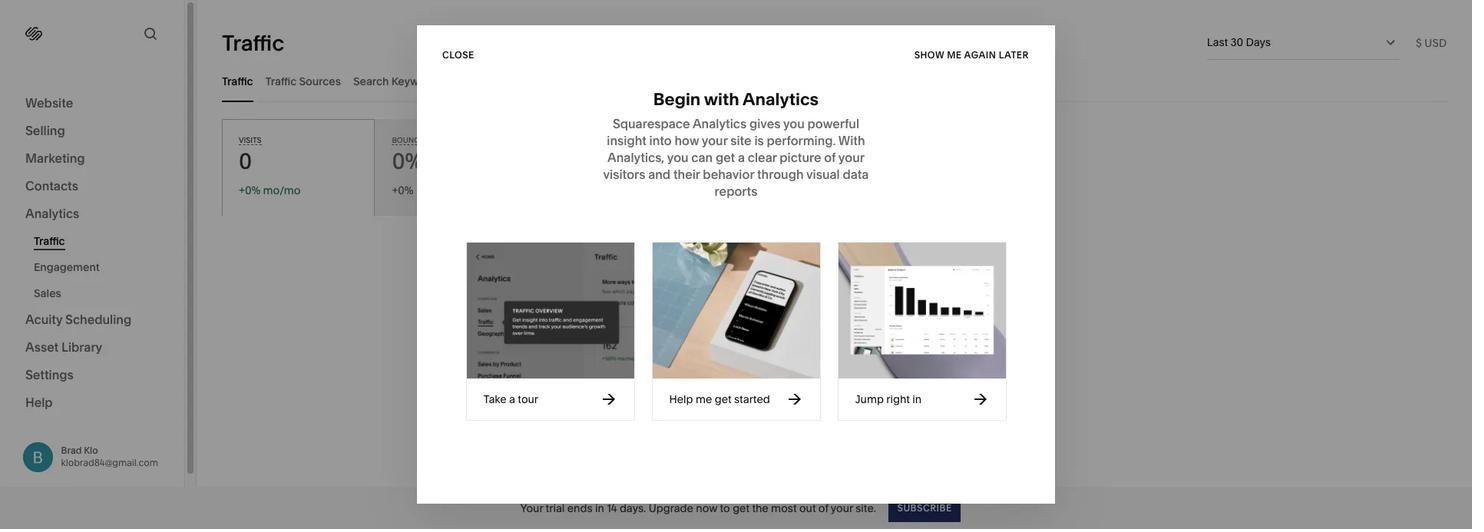 Task type: describe. For each thing, give the bounding box(es) containing it.
search keywords button
[[353, 60, 442, 102]]

me for get
[[696, 392, 713, 406]]

last 30 days button
[[1208, 25, 1400, 59]]

no
[[763, 344, 786, 365]]

usd
[[1425, 36, 1448, 50]]

collect
[[788, 392, 828, 407]]

scheduling
[[65, 312, 132, 327]]

with
[[704, 89, 740, 110]]

of inside begin with analytics squarespace analytics gives you powerful insight into how your site is performing. with analytics, you can get a clear picture of your visitors and their behavior through visual data reports
[[825, 150, 836, 165]]

traffic sources button
[[266, 60, 341, 102]]

jump right in
[[856, 392, 922, 406]]

squarespace
[[613, 116, 690, 131]]

0% for visits 0 0% mo/mo
[[245, 184, 261, 197]]

behavior
[[703, 167, 755, 182]]

visual
[[807, 167, 840, 182]]

analytics,
[[608, 150, 665, 165]]

asset
[[25, 340, 59, 355]]

search keywords
[[353, 74, 442, 88]]

selling
[[25, 123, 65, 138]]

another
[[787, 375, 832, 390]]

keywords
[[392, 74, 442, 88]]

14
[[607, 501, 617, 515]]

traffic up visits in the left of the page
[[222, 74, 253, 88]]

or
[[901, 375, 913, 390]]

acuity
[[25, 312, 62, 327]]

unique
[[545, 136, 575, 144]]

website
[[25, 95, 73, 111]]

your
[[521, 501, 543, 515]]

their
[[674, 167, 700, 182]]

out
[[800, 501, 816, 515]]

site inside begin with analytics squarespace analytics gives you powerful insight into how your site is performing. with analytics, you can get a clear picture of your visitors and their behavior through visual data reports
[[731, 133, 752, 148]]

2 mo/mo from the left
[[416, 184, 454, 197]]

sales
[[34, 287, 61, 300]]

0% for bounce rate 0%
[[392, 148, 423, 174]]

selecting
[[730, 375, 784, 390]]

2 vertical spatial get
[[733, 501, 750, 515]]

into
[[650, 133, 672, 148]]

take
[[484, 392, 507, 406]]

visitors
[[576, 136, 610, 144]]

jump
[[856, 392, 884, 406]]

1 horizontal spatial in
[[913, 392, 922, 406]]

asset library
[[25, 340, 102, 355]]

help for help
[[25, 395, 53, 410]]

is
[[755, 133, 764, 148]]

contacts
[[25, 178, 78, 194]]

data
[[790, 344, 828, 365]]

and
[[649, 167, 671, 182]]

pageviews
[[699, 136, 742, 144]]

marketing
[[25, 151, 85, 166]]

upgrade
[[649, 501, 694, 515]]

your up can
[[702, 133, 728, 148]]

last
[[1208, 35, 1229, 49]]

sharing
[[916, 375, 960, 390]]

analytics
[[865, 392, 917, 407]]

powerful
[[808, 116, 860, 131]]

0% mo/mo
[[398, 184, 454, 197]]

most
[[772, 501, 797, 515]]

0 vertical spatial analytics
[[743, 89, 819, 110]]

1 vertical spatial to
[[720, 501, 731, 515]]

days
[[1247, 35, 1272, 49]]

help for help me get started
[[670, 392, 694, 406]]

get inside begin with analytics squarespace analytics gives you powerful insight into how your site is performing. with analytics, you can get a clear picture of your visitors and their behavior through visual data reports
[[716, 150, 736, 165]]

traffic sources
[[266, 74, 341, 88]]

trial
[[546, 501, 565, 515]]

through
[[758, 167, 804, 182]]

tour
[[518, 392, 539, 406]]

$ usd
[[1417, 36, 1448, 50]]

rate
[[426, 136, 445, 144]]

traffic inside traffic link
[[34, 234, 65, 248]]

traffic up traffic button
[[222, 30, 284, 56]]

klobrad84@gmail.com
[[61, 457, 158, 469]]

acuity scheduling
[[25, 312, 132, 327]]

bounce
[[392, 136, 424, 144]]

reports
[[715, 184, 758, 199]]

more
[[831, 392, 862, 407]]

analytics link
[[25, 205, 159, 224]]

mo/mo for pageviews 0 0% mo/mo
[[723, 184, 760, 197]]

engagement link
[[34, 254, 168, 280]]

1 vertical spatial analytics
[[693, 116, 747, 131]]

traffic link
[[34, 228, 168, 254]]

library
[[61, 340, 102, 355]]

pageviews 0 0% mo/mo
[[699, 136, 760, 197]]

0% down bounce rate 0%
[[398, 184, 414, 197]]

a inside begin with analytics squarespace analytics gives you powerful insight into how your site is performing. with analytics, you can get a clear picture of your visitors and their behavior through visual data reports
[[738, 150, 745, 165]]

the
[[753, 501, 769, 515]]

available
[[831, 344, 907, 365]]

data
[[843, 167, 869, 182]]

1 vertical spatial a
[[509, 392, 516, 406]]



Task type: vqa. For each thing, say whether or not it's contained in the screenshot.
third Mo/Mo from the left
yes



Task type: locate. For each thing, give the bounding box(es) containing it.
tab list
[[222, 60, 1448, 102]]

me for again
[[948, 49, 963, 60]]

you up their
[[667, 150, 689, 165]]

data.
[[920, 392, 949, 407]]

site
[[731, 133, 752, 148], [750, 392, 771, 407]]

close
[[443, 49, 475, 60]]

mo/mo inside pageviews 0 0% mo/mo
[[723, 184, 760, 197]]

klo
[[84, 445, 98, 457]]

0% down the behavior at the top of the page
[[705, 184, 720, 197]]

of right out
[[819, 501, 829, 515]]

bounce rate 0%
[[392, 136, 445, 174]]

later
[[1000, 49, 1030, 60]]

0 horizontal spatial to
[[720, 501, 731, 515]]

can
[[692, 150, 713, 165]]

a left tour
[[509, 392, 516, 406]]

help link
[[25, 394, 53, 411]]

in right right
[[913, 392, 922, 406]]

0 inside pageviews 0 0% mo/mo
[[699, 148, 712, 174]]

get
[[716, 150, 736, 165], [715, 392, 732, 406], [733, 501, 750, 515]]

now
[[696, 501, 718, 515]]

again
[[965, 49, 998, 60]]

1 0 from the left
[[239, 148, 252, 174]]

0 vertical spatial of
[[825, 150, 836, 165]]

0 for pageviews 0 0% mo/mo
[[699, 148, 712, 174]]

selling link
[[25, 122, 159, 141]]

get up the behavior at the top of the page
[[716, 150, 736, 165]]

marketing link
[[25, 150, 159, 168]]

get left the
[[733, 501, 750, 515]]

search
[[353, 74, 389, 88]]

get down try
[[715, 392, 732, 406]]

performing.
[[767, 133, 836, 148]]

analytics down the contacts at left top
[[25, 206, 79, 221]]

your left site.
[[831, 501, 854, 515]]

0
[[239, 148, 252, 174], [699, 148, 712, 174]]

sales link
[[34, 280, 168, 307]]

brad klo klobrad84@gmail.com
[[61, 445, 158, 469]]

mo/mo inside visits 0 0% mo/mo
[[263, 184, 301, 197]]

0 horizontal spatial 0
[[239, 148, 252, 174]]

date
[[835, 375, 861, 390]]

30
[[1231, 35, 1244, 49]]

0 vertical spatial get
[[716, 150, 736, 165]]

ends
[[568, 501, 593, 515]]

your inside try selecting another date range or sharing your site to collect more analytics data.
[[721, 392, 747, 407]]

0% down visits in the left of the page
[[245, 184, 261, 197]]

1 vertical spatial get
[[715, 392, 732, 406]]

in
[[913, 392, 922, 406], [595, 501, 605, 515]]

visits
[[239, 136, 262, 144]]

unique visitors
[[545, 136, 610, 144]]

unique visitors button
[[528, 119, 682, 216]]

0 horizontal spatial help
[[25, 395, 53, 410]]

0 vertical spatial in
[[913, 392, 922, 406]]

1 horizontal spatial 0
[[699, 148, 712, 174]]

show me again later button
[[916, 41, 1030, 69]]

me right "show" at the top right of the page
[[948, 49, 963, 60]]

try
[[710, 375, 727, 390]]

tab list containing traffic
[[222, 60, 1448, 102]]

begin
[[654, 89, 701, 110]]

settings link
[[25, 367, 159, 385]]

visitors
[[604, 167, 646, 182]]

0% inside bounce rate 0%
[[392, 148, 423, 174]]

a left clear
[[738, 150, 745, 165]]

website link
[[25, 95, 159, 113]]

0 horizontal spatial me
[[696, 392, 713, 406]]

$
[[1417, 36, 1423, 50]]

contacts link
[[25, 177, 159, 196]]

visits 0 0% mo/mo
[[239, 136, 301, 197]]

0 horizontal spatial a
[[509, 392, 516, 406]]

help left started
[[670, 392, 694, 406]]

traffic left sources
[[266, 74, 297, 88]]

traffic
[[222, 30, 284, 56], [222, 74, 253, 88], [266, 74, 297, 88], [34, 234, 65, 248]]

me inside button
[[948, 49, 963, 60]]

with
[[839, 133, 866, 148]]

analytics up gives
[[743, 89, 819, 110]]

to right started
[[774, 392, 786, 407]]

0 horizontal spatial you
[[667, 150, 689, 165]]

3 mo/mo from the left
[[723, 184, 760, 197]]

analytics up pageviews
[[693, 116, 747, 131]]

0% down 'bounce'
[[392, 148, 423, 174]]

2 vertical spatial analytics
[[25, 206, 79, 221]]

started
[[735, 392, 770, 406]]

help down settings
[[25, 395, 53, 410]]

1 vertical spatial of
[[819, 501, 829, 515]]

site left is
[[731, 133, 752, 148]]

1 vertical spatial me
[[696, 392, 713, 406]]

your down with
[[839, 150, 865, 165]]

sources
[[299, 74, 341, 88]]

0 down visits in the left of the page
[[239, 148, 252, 174]]

site inside try selecting another date range or sharing your site to collect more analytics data.
[[750, 392, 771, 407]]

your down try
[[721, 392, 747, 407]]

0 vertical spatial a
[[738, 150, 745, 165]]

clear
[[748, 150, 777, 165]]

acuity scheduling link
[[25, 311, 159, 330]]

no data available
[[763, 344, 907, 365]]

mo/mo for visits 0 0% mo/mo
[[263, 184, 301, 197]]

close button
[[443, 41, 475, 69]]

show
[[916, 49, 946, 60]]

0 horizontal spatial mo/mo
[[263, 184, 301, 197]]

0% for pageviews 0 0% mo/mo
[[705, 184, 720, 197]]

0% inside pageviews 0 0% mo/mo
[[705, 184, 720, 197]]

1 horizontal spatial you
[[784, 116, 805, 131]]

0 inside visits 0 0% mo/mo
[[239, 148, 252, 174]]

1 vertical spatial you
[[667, 150, 689, 165]]

range
[[864, 375, 898, 390]]

insight
[[607, 133, 647, 148]]

traffic up engagement
[[34, 234, 65, 248]]

1 horizontal spatial mo/mo
[[416, 184, 454, 197]]

brad
[[61, 445, 82, 457]]

2 horizontal spatial mo/mo
[[723, 184, 760, 197]]

0 horizontal spatial in
[[595, 501, 605, 515]]

right
[[887, 392, 910, 406]]

to inside try selecting another date range or sharing your site to collect more analytics data.
[[774, 392, 786, 407]]

0 vertical spatial you
[[784, 116, 805, 131]]

1 horizontal spatial help
[[670, 392, 694, 406]]

begin with analytics squarespace analytics gives you powerful insight into how your site is performing. with analytics, you can get a clear picture of your visitors and their behavior through visual data reports
[[604, 89, 869, 199]]

0 for visits 0 0% mo/mo
[[239, 148, 252, 174]]

0% inside visits 0 0% mo/mo
[[245, 184, 261, 197]]

0 vertical spatial me
[[948, 49, 963, 60]]

asset library link
[[25, 339, 159, 357]]

0 down pageviews
[[699, 148, 712, 174]]

1 mo/mo from the left
[[263, 184, 301, 197]]

0 vertical spatial site
[[731, 133, 752, 148]]

1 horizontal spatial to
[[774, 392, 786, 407]]

traffic button
[[222, 60, 253, 102]]

0 vertical spatial to
[[774, 392, 786, 407]]

of up visual
[[825, 150, 836, 165]]

engagement
[[34, 260, 100, 274]]

of
[[825, 150, 836, 165], [819, 501, 829, 515]]

1 horizontal spatial a
[[738, 150, 745, 165]]

your
[[702, 133, 728, 148], [839, 150, 865, 165], [721, 392, 747, 407], [831, 501, 854, 515]]

1 horizontal spatial me
[[948, 49, 963, 60]]

help
[[670, 392, 694, 406], [25, 395, 53, 410]]

2 0 from the left
[[699, 148, 712, 174]]

a
[[738, 150, 745, 165], [509, 392, 516, 406]]

to
[[774, 392, 786, 407], [720, 501, 731, 515]]

me down try
[[696, 392, 713, 406]]

you up performing.
[[784, 116, 805, 131]]

traffic inside traffic sources button
[[266, 74, 297, 88]]

settings
[[25, 367, 74, 383]]

show me again later
[[916, 49, 1030, 60]]

1 vertical spatial in
[[595, 501, 605, 515]]

to right the now
[[720, 501, 731, 515]]

how
[[675, 133, 700, 148]]

in left the 14
[[595, 501, 605, 515]]

site.
[[856, 501, 877, 515]]

try selecting another date range or sharing your site to collect more analytics data.
[[710, 375, 960, 407]]

gives
[[750, 116, 781, 131]]

take a tour
[[484, 392, 539, 406]]

site down selecting
[[750, 392, 771, 407]]

1 vertical spatial site
[[750, 392, 771, 407]]



